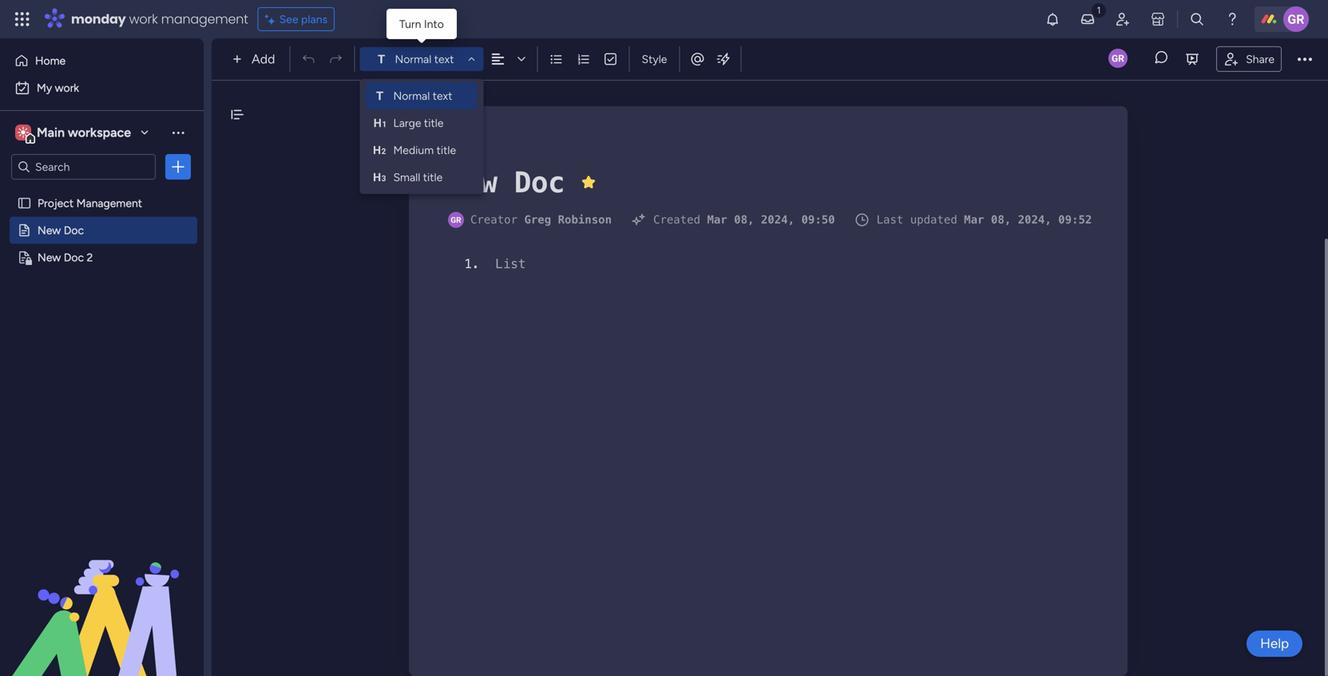 Task type: vqa. For each thing, say whether or not it's contained in the screenshot.
topmost Notes field
no



Task type: locate. For each thing, give the bounding box(es) containing it.
normal
[[395, 52, 431, 66], [393, 89, 430, 103]]

text
[[434, 52, 454, 66], [433, 89, 452, 103]]

see plans
[[279, 12, 328, 26]]

08, right created
[[734, 213, 754, 226]]

0 horizontal spatial 2024,
[[761, 213, 795, 226]]

0 horizontal spatial work
[[55, 81, 79, 95]]

project
[[38, 196, 74, 210]]

help
[[1260, 636, 1289, 652]]

2
[[87, 251, 93, 264]]

doc up creator greg robinson at the left of the page
[[514, 166, 565, 199]]

2024, left 09:52
[[1018, 213, 1052, 226]]

1 vertical spatial public board image
[[17, 223, 32, 238]]

public board image for project management
[[17, 196, 32, 211]]

title right the large
[[424, 116, 444, 130]]

lottie animation element
[[0, 515, 204, 676]]

1 vertical spatial new
[[38, 224, 61, 237]]

work
[[129, 10, 158, 28], [55, 81, 79, 95]]

1 horizontal spatial 2024,
[[1018, 213, 1052, 226]]

public board image up private board image
[[17, 223, 32, 238]]

0 vertical spatial title
[[424, 116, 444, 130]]

public board image left project
[[17, 196, 32, 211]]

work for my
[[55, 81, 79, 95]]

work inside option
[[55, 81, 79, 95]]

public board image
[[17, 196, 32, 211], [17, 223, 32, 238]]

0 vertical spatial work
[[129, 10, 158, 28]]

09:52
[[1058, 213, 1092, 226]]

08,
[[734, 213, 754, 226], [991, 213, 1011, 226]]

main workspace button
[[11, 119, 156, 146]]

workspace options image
[[170, 124, 186, 140]]

home option
[[10, 48, 194, 73]]

0 horizontal spatial new doc
[[38, 224, 84, 237]]

monday
[[71, 10, 126, 28]]

1 vertical spatial title
[[436, 143, 456, 157]]

text down into at top left
[[434, 52, 454, 66]]

option
[[0, 189, 204, 192]]

2 mar from the left
[[964, 213, 984, 226]]

workspace image
[[18, 124, 29, 141]]

0 vertical spatial doc
[[514, 166, 565, 199]]

new down make
[[446, 166, 497, 199]]

greg robinson image
[[1283, 6, 1309, 32]]

work right my
[[55, 81, 79, 95]]

management
[[76, 196, 142, 210]]

0 horizontal spatial mar
[[707, 213, 727, 226]]

normal text up large title
[[393, 89, 452, 103]]

1 public board image from the top
[[17, 196, 32, 211]]

new doc
[[446, 166, 565, 199], [38, 224, 84, 237]]

help image
[[1224, 11, 1240, 27]]

2 vertical spatial title
[[423, 171, 443, 184]]

workspace
[[68, 125, 131, 140]]

0 horizontal spatial 08,
[[734, 213, 754, 226]]

1 vertical spatial text
[[433, 89, 452, 103]]

new
[[446, 166, 497, 199], [38, 224, 61, 237], [38, 251, 61, 264]]

make doc pageless
[[470, 138, 566, 151]]

numbered list image
[[576, 52, 591, 66]]

see
[[279, 12, 298, 26]]

invite members image
[[1115, 11, 1131, 27]]

notifications image
[[1045, 11, 1061, 27]]

robinson
[[558, 213, 612, 226]]

make doc pageless button
[[442, 132, 572, 157]]

0 vertical spatial public board image
[[17, 196, 32, 211]]

1 vertical spatial work
[[55, 81, 79, 95]]

normal text down 'turn into'
[[395, 52, 454, 66]]

my work option
[[10, 75, 194, 101]]

small title
[[393, 171, 443, 184]]

menu image
[[385, 258, 397, 270]]

mar
[[707, 213, 727, 226], [964, 213, 984, 226]]

2024,
[[761, 213, 795, 226], [1018, 213, 1052, 226]]

1 horizontal spatial mar
[[964, 213, 984, 226]]

2 2024, from the left
[[1018, 213, 1052, 226]]

style
[[642, 52, 667, 66]]

title
[[424, 116, 444, 130], [436, 143, 456, 157], [423, 171, 443, 184]]

checklist image
[[603, 52, 618, 66]]

0 vertical spatial new
[[446, 166, 497, 199]]

large title
[[393, 116, 444, 130]]

Search in workspace field
[[34, 158, 133, 176]]

new down project
[[38, 224, 61, 237]]

text up large title
[[433, 89, 452, 103]]

work for monday
[[129, 10, 158, 28]]

doc up new doc 2
[[64, 224, 84, 237]]

dynamic values image
[[715, 51, 731, 67]]

creator greg robinson
[[470, 213, 612, 226]]

work right monday
[[129, 10, 158, 28]]

bulleted list image
[[549, 52, 563, 66]]

new right private board image
[[38, 251, 61, 264]]

mar right created
[[707, 213, 727, 226]]

new doc down make doc pageless button
[[446, 166, 565, 199]]

add button
[[226, 46, 285, 72]]

normal text
[[395, 52, 454, 66], [393, 89, 452, 103]]

1 horizontal spatial 08,
[[991, 213, 1011, 226]]

2024, left 09:50
[[761, 213, 795, 226]]

medium title
[[393, 143, 456, 157]]

doc
[[514, 166, 565, 199], [64, 224, 84, 237], [64, 251, 84, 264]]

monday marketplace image
[[1150, 11, 1166, 27]]

my work link
[[10, 75, 194, 101]]

select product image
[[14, 11, 30, 27]]

v2 ellipsis image
[[1298, 49, 1312, 69]]

title right small
[[423, 171, 443, 184]]

1 horizontal spatial work
[[129, 10, 158, 28]]

1 vertical spatial doc
[[64, 224, 84, 237]]

1 horizontal spatial new doc
[[446, 166, 565, 199]]

add
[[252, 52, 275, 67]]

0 vertical spatial new doc
[[446, 166, 565, 199]]

help button
[[1247, 631, 1303, 657]]

mention image
[[690, 51, 706, 67]]

created
[[653, 213, 700, 226]]

08, right updated
[[991, 213, 1011, 226]]

mar right updated
[[964, 213, 984, 226]]

normal up the large
[[393, 89, 430, 103]]

new doc up new doc 2
[[38, 224, 84, 237]]

search everything image
[[1189, 11, 1205, 27]]

creator
[[470, 213, 518, 226]]

main
[[37, 125, 65, 140]]

doc left the 2 on the top left of the page
[[64, 251, 84, 264]]

0 vertical spatial normal
[[395, 52, 431, 66]]

2 vertical spatial doc
[[64, 251, 84, 264]]

2 public board image from the top
[[17, 223, 32, 238]]

1 image
[[1092, 1, 1106, 19]]

0 vertical spatial normal text
[[395, 52, 454, 66]]

normal down turn
[[395, 52, 431, 66]]

my
[[37, 81, 52, 95]]

new inside field
[[446, 166, 497, 199]]

list box
[[0, 186, 204, 487]]

1 08, from the left
[[734, 213, 754, 226]]

title right medium
[[436, 143, 456, 157]]

private board image
[[17, 250, 32, 265]]

into
[[424, 17, 444, 31]]

my work
[[37, 81, 79, 95]]



Task type: describe. For each thing, give the bounding box(es) containing it.
1 vertical spatial normal
[[393, 89, 430, 103]]

project management
[[38, 196, 142, 210]]

1 vertical spatial new doc
[[38, 224, 84, 237]]

home
[[35, 54, 66, 67]]

turn
[[399, 17, 421, 31]]

new doc 2
[[38, 251, 93, 264]]

last
[[877, 213, 903, 226]]

see plans button
[[258, 7, 335, 31]]

title for medium title
[[436, 143, 456, 157]]

doc inside field
[[514, 166, 565, 199]]

share button
[[1216, 46, 1282, 72]]

1 mar from the left
[[707, 213, 727, 226]]

style button
[[634, 46, 674, 73]]

title for large title
[[424, 116, 444, 130]]

greg
[[524, 213, 551, 226]]

make
[[470, 138, 497, 151]]

1
[[464, 256, 472, 272]]

1 2024, from the left
[[761, 213, 795, 226]]

workspace image
[[15, 124, 31, 141]]

created mar 08, 2024, 09:50
[[653, 213, 835, 226]]

remove from favorites image
[[581, 174, 597, 190]]

public board image for new doc
[[17, 223, 32, 238]]

large
[[393, 116, 421, 130]]

small
[[393, 171, 420, 184]]

update feed image
[[1080, 11, 1096, 27]]

monday work management
[[71, 10, 248, 28]]

home link
[[10, 48, 194, 73]]

title for small title
[[423, 171, 443, 184]]

list box containing project management
[[0, 186, 204, 487]]

medium
[[393, 143, 434, 157]]

2 vertical spatial new
[[38, 251, 61, 264]]

New Doc field
[[442, 162, 569, 203]]

main workspace
[[37, 125, 131, 140]]

plans
[[301, 12, 328, 26]]

doc for private board image
[[64, 251, 84, 264]]

last updated mar 08, 2024, 09:52
[[877, 213, 1092, 226]]

0 vertical spatial text
[[434, 52, 454, 66]]

updated
[[910, 213, 957, 226]]

management
[[161, 10, 248, 28]]

09:50
[[801, 213, 835, 226]]

doc
[[500, 138, 519, 151]]

new doc inside field
[[446, 166, 565, 199]]

lottie animation image
[[0, 515, 204, 676]]

pageless
[[522, 138, 566, 151]]

2 08, from the left
[[991, 213, 1011, 226]]

.
[[472, 256, 480, 272]]

board activity image
[[1109, 49, 1128, 68]]

turn into
[[399, 17, 444, 31]]

1 .
[[464, 256, 480, 272]]

share
[[1246, 52, 1275, 66]]

workspace selection element
[[15, 123, 133, 144]]

doc for new doc public board image
[[64, 224, 84, 237]]

options image
[[170, 159, 186, 175]]

1 vertical spatial normal text
[[393, 89, 452, 103]]



